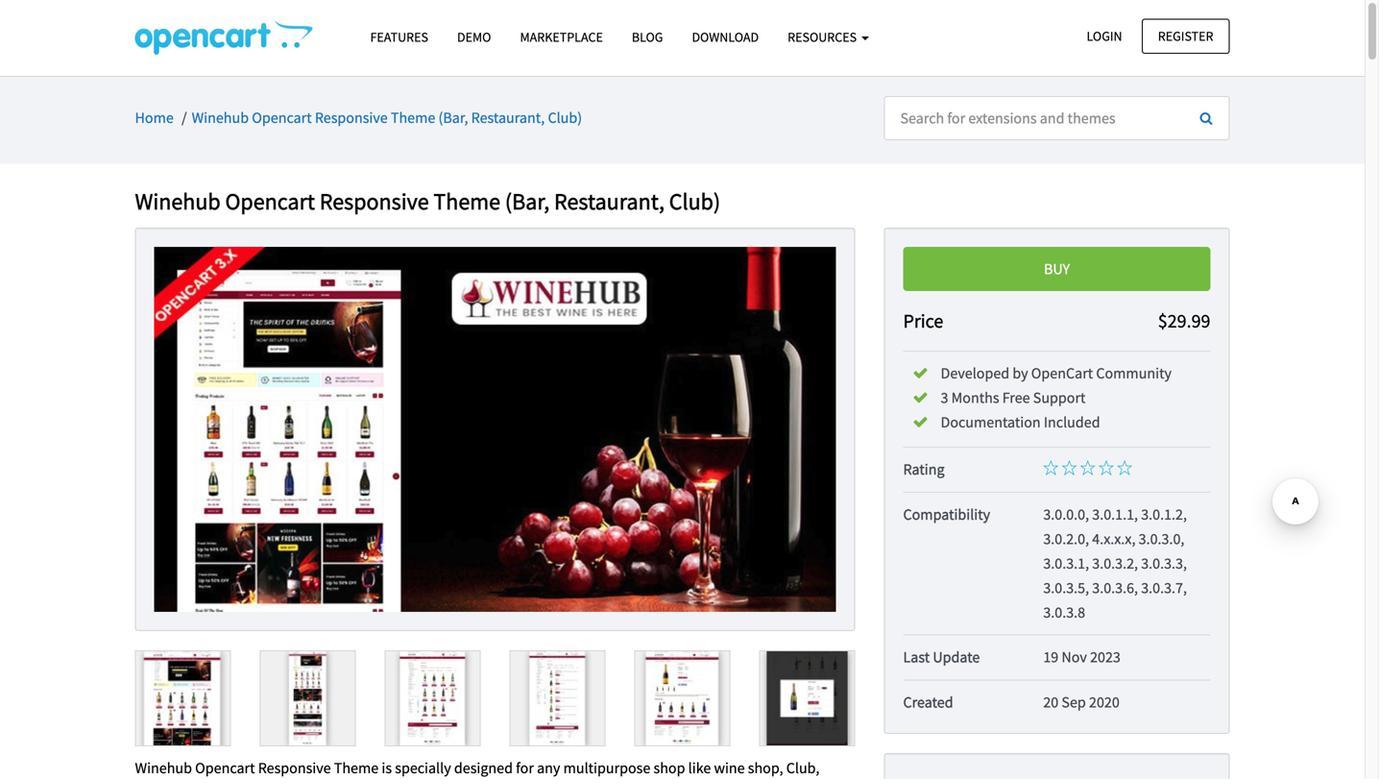 Task type: vqa. For each thing, say whether or not it's contained in the screenshot.


Task type: locate. For each thing, give the bounding box(es) containing it.
1 vertical spatial restaurant,
[[555, 187, 665, 216]]

(bar,
[[439, 108, 468, 127], [505, 187, 550, 216]]

club,
[[787, 759, 820, 778]]

winehub
[[192, 108, 249, 127], [135, 187, 221, 216], [135, 759, 192, 778]]

3.0.0.0,
[[1044, 505, 1090, 524]]

winehub opencart responsive theme (bar, restaurant, club) down features link
[[192, 108, 582, 127]]

responsive down features link
[[315, 108, 388, 127]]

winehub opencart responsive theme (bar, restaurant, club)
[[192, 108, 582, 127], [135, 187, 721, 216]]

home link
[[135, 108, 174, 127]]

responsive down winehub opencart responsive theme (bar, restaurant, club) link on the top left of the page
[[320, 187, 429, 216]]

search image
[[1201, 111, 1213, 125]]

1 vertical spatial club)
[[670, 187, 721, 216]]

blog link
[[618, 20, 678, 54]]

2 vertical spatial winehub
[[135, 759, 192, 778]]

2 vertical spatial theme
[[334, 759, 379, 778]]

0 vertical spatial winehub opencart responsive theme (bar, restaurant, club)
[[192, 108, 582, 127]]

1 horizontal spatial (bar,
[[505, 187, 550, 216]]

responsive left "is"
[[258, 759, 331, 778]]

login
[[1087, 27, 1123, 45]]

download link
[[678, 20, 774, 54]]

opencart
[[252, 108, 312, 127], [225, 187, 315, 216], [195, 759, 255, 778]]

documentation
[[941, 413, 1041, 432]]

club)
[[548, 108, 582, 127], [670, 187, 721, 216]]

designed
[[454, 759, 513, 778]]

0 horizontal spatial (bar,
[[439, 108, 468, 127]]

developed by opencart community 3 months free support documentation included
[[941, 364, 1172, 432]]

1 vertical spatial winehub opencart responsive theme (bar, restaurant, club)
[[135, 187, 721, 216]]

3.0.0.0, 3.0.1.1, 3.0.1.2, 3.0.2.0, 4.x.x.x, 3.0.3.0, 3.0.3.1, 3.0.3.2, 3.0.3.3, 3.0.3.5, 3.0.3.6, 3.0.3.7, 3.0.3.8
[[1044, 505, 1188, 622]]

login link
[[1071, 19, 1139, 54]]

star light o image
[[1044, 460, 1059, 476], [1062, 460, 1078, 476], [1081, 460, 1096, 476], [1118, 460, 1133, 476]]

price
[[904, 309, 944, 333]]

marketplace
[[520, 28, 603, 46]]

register
[[1159, 27, 1214, 45]]

specially
[[395, 759, 451, 778]]

marketplace link
[[506, 20, 618, 54]]

20 sep 2020
[[1044, 693, 1120, 712]]

winehub opencart responsive theme (bar, restaurant, club) link
[[192, 108, 582, 127]]

0 vertical spatial restaurant,
[[471, 108, 545, 127]]

sep
[[1062, 693, 1087, 712]]

features
[[370, 28, 429, 46]]

winehub opencart responsive theme (bar, restaurant, club) down winehub opencart responsive theme (bar, restaurant, club) link on the top left of the page
[[135, 187, 721, 216]]

like
[[689, 759, 711, 778]]

19 nov 2023
[[1044, 648, 1121, 667]]

register link
[[1142, 19, 1231, 54]]

0 vertical spatial opencart
[[252, 108, 312, 127]]

compatibility
[[904, 505, 991, 524]]

responsive inside winehub opencart responsive theme is specially designed for any multipurpose shop like wine shop, club,
[[258, 759, 331, 778]]

last
[[904, 648, 930, 667]]

2 star light o image from the left
[[1062, 460, 1078, 476]]

3.0.3.6,
[[1093, 579, 1139, 598]]

theme inside winehub opencart responsive theme is specially designed for any multipurpose shop like wine shop, club,
[[334, 759, 379, 778]]

0 vertical spatial (bar,
[[439, 108, 468, 127]]

rating
[[904, 460, 945, 479]]

opencart inside winehub opencart responsive theme is specially designed for any multipurpose shop like wine shop, club,
[[195, 759, 255, 778]]

1 vertical spatial responsive
[[320, 187, 429, 216]]

0 vertical spatial responsive
[[315, 108, 388, 127]]

1 horizontal spatial club)
[[670, 187, 721, 216]]

theme
[[391, 108, 436, 127], [434, 187, 501, 216], [334, 759, 379, 778]]

3.0.3.2,
[[1093, 554, 1139, 573]]

0 vertical spatial club)
[[548, 108, 582, 127]]

2 vertical spatial responsive
[[258, 759, 331, 778]]

buy
[[1045, 259, 1071, 279]]

3.0.3.5,
[[1044, 579, 1090, 598]]

winehub opencart responsive theme is specially designed for any multipurpose shop like wine shop, club,
[[135, 759, 847, 779]]

2 vertical spatial opencart
[[195, 759, 255, 778]]

by
[[1013, 364, 1029, 383]]

winehub inside winehub opencart responsive theme is specially designed for any multipurpose shop like wine shop, club,
[[135, 759, 192, 778]]

restaurant,
[[471, 108, 545, 127], [555, 187, 665, 216]]

blog
[[632, 28, 663, 46]]

3
[[941, 388, 949, 407]]

responsive
[[315, 108, 388, 127], [320, 187, 429, 216], [258, 759, 331, 778]]

support
[[1034, 388, 1086, 407]]



Task type: describe. For each thing, give the bounding box(es) containing it.
19
[[1044, 648, 1059, 667]]

developed
[[941, 364, 1010, 383]]

included
[[1044, 413, 1101, 432]]

0 vertical spatial winehub
[[192, 108, 249, 127]]

created
[[904, 693, 954, 712]]

wine
[[714, 759, 745, 778]]

0 horizontal spatial club)
[[548, 108, 582, 127]]

free
[[1003, 388, 1031, 407]]

community
[[1097, 364, 1172, 383]]

1 star light o image from the left
[[1044, 460, 1059, 476]]

3.0.1.1,
[[1093, 505, 1139, 524]]

for
[[516, 759, 534, 778]]

$29.99
[[1159, 309, 1211, 333]]

star light o image
[[1099, 460, 1115, 476]]

resources
[[788, 28, 860, 46]]

shop
[[654, 759, 686, 778]]

update
[[933, 648, 981, 667]]

3.0.3.8
[[1044, 603, 1086, 622]]

is
[[382, 759, 392, 778]]

last update
[[904, 648, 981, 667]]

3.0.3.0,
[[1139, 529, 1185, 549]]

download
[[692, 28, 759, 46]]

nov
[[1062, 648, 1088, 667]]

Search for extensions and themes text field
[[885, 96, 1185, 140]]

months
[[952, 388, 1000, 407]]

1 vertical spatial theme
[[434, 187, 501, 216]]

buy button
[[904, 247, 1211, 291]]

1 vertical spatial opencart
[[225, 187, 315, 216]]

2020
[[1090, 693, 1120, 712]]

0 vertical spatial theme
[[391, 108, 436, 127]]

3.0.1.2,
[[1142, 505, 1188, 524]]

3.0.3.3,
[[1142, 554, 1188, 573]]

4.x.x.x,
[[1093, 529, 1136, 549]]

20
[[1044, 693, 1059, 712]]

3.0.2.0,
[[1044, 529, 1090, 549]]

2023
[[1091, 648, 1121, 667]]

demo
[[457, 28, 492, 46]]

3.0.3.1,
[[1044, 554, 1090, 573]]

1 vertical spatial (bar,
[[505, 187, 550, 216]]

any
[[537, 759, 561, 778]]

winehub opencart responsive theme (bar, restaurant, club) image
[[154, 247, 837, 612]]

features link
[[356, 20, 443, 54]]

1 horizontal spatial restaurant,
[[555, 187, 665, 216]]

1 vertical spatial winehub
[[135, 187, 221, 216]]

opencart
[[1032, 364, 1094, 383]]

demo link
[[443, 20, 506, 54]]

0 horizontal spatial restaurant,
[[471, 108, 545, 127]]

multipurpose
[[564, 759, 651, 778]]

shop,
[[748, 759, 784, 778]]

home
[[135, 108, 174, 127]]

4 star light o image from the left
[[1118, 460, 1133, 476]]

opencart - winehub opencart responsive theme (bar, restaurant, club) image
[[135, 20, 313, 55]]

resources link
[[774, 20, 884, 54]]

3.0.3.7,
[[1142, 579, 1188, 598]]

3 star light o image from the left
[[1081, 460, 1096, 476]]



